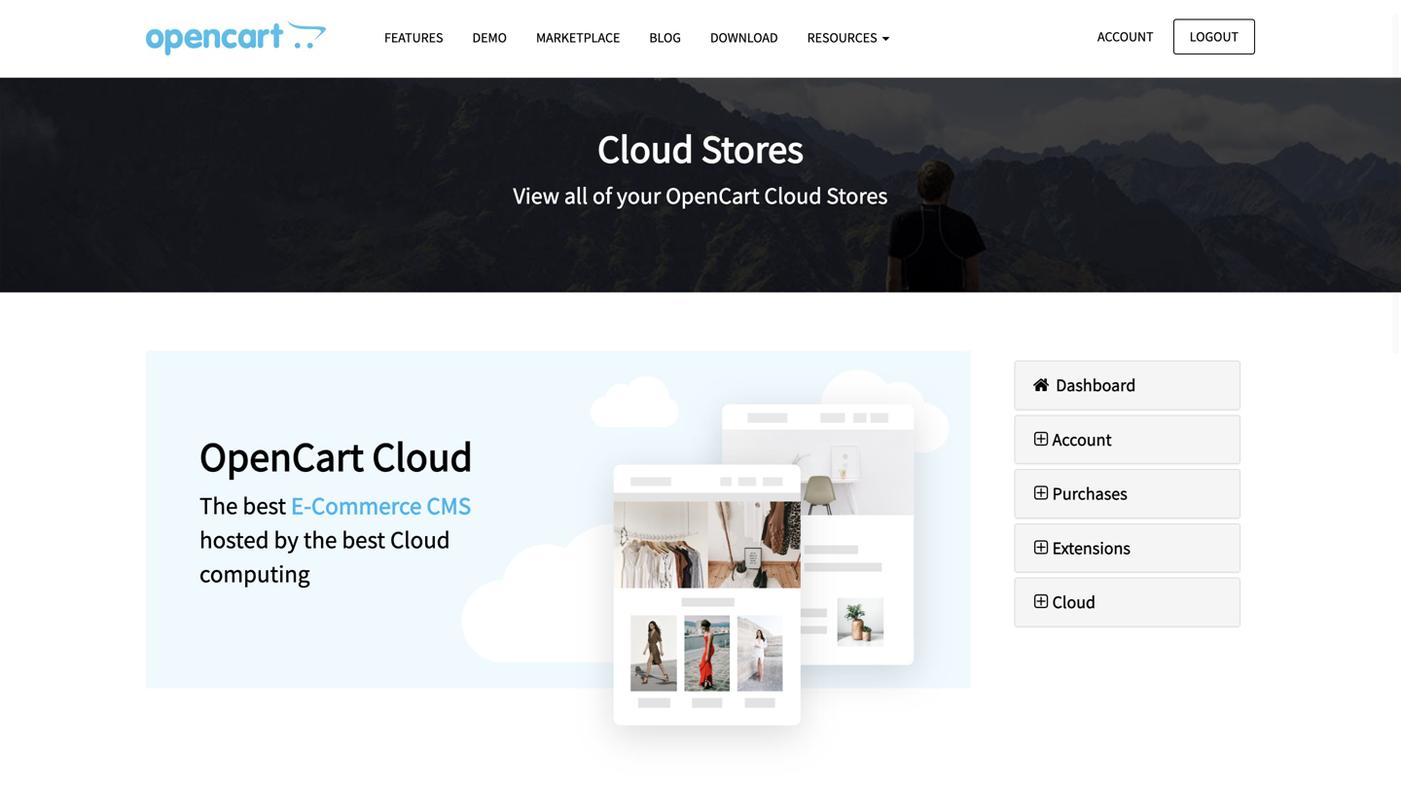 Task type: describe. For each thing, give the bounding box(es) containing it.
marketplace link
[[521, 20, 635, 55]]

dashboard
[[1052, 374, 1136, 396]]

logout
[[1190, 28, 1239, 45]]

the
[[199, 491, 238, 521]]

features
[[384, 29, 443, 46]]

marketplace
[[536, 29, 620, 46]]

features link
[[370, 20, 458, 55]]

resources link
[[793, 20, 904, 55]]

computing
[[199, 559, 310, 589]]

download link
[[696, 20, 793, 55]]

purchases
[[1052, 483, 1127, 505]]

of
[[592, 181, 612, 210]]

opencart inside 'cloud stores view all of your opencart cloud stores'
[[666, 181, 759, 210]]

e-
[[291, 491, 311, 521]]

blog link
[[635, 20, 696, 55]]

home image
[[1030, 376, 1052, 394]]

your
[[617, 181, 661, 210]]

opencart - add cloud store image
[[146, 20, 326, 55]]

purchases link
[[1030, 483, 1127, 505]]

1 vertical spatial stores
[[826, 181, 888, 210]]

opencart inside opencart cloud the best e-commerce cms hosted by the best cloud computing
[[199, 431, 364, 482]]

demo
[[472, 29, 507, 46]]



Task type: vqa. For each thing, say whether or not it's contained in the screenshot.
the bottom Account
yes



Task type: locate. For each thing, give the bounding box(es) containing it.
plus square o image for cloud
[[1030, 593, 1052, 611]]

cms
[[427, 491, 471, 521]]

account link up purchases link
[[1030, 428, 1112, 450]]

cloud link
[[1030, 591, 1096, 613]]

plus square o image inside "cloud" 'link'
[[1030, 593, 1052, 611]]

opencart right your
[[666, 181, 759, 210]]

plus square o image down plus square o icon
[[1030, 485, 1052, 502]]

opencart
[[666, 181, 759, 210], [199, 431, 364, 482]]

logout link
[[1173, 19, 1255, 54]]

account
[[1098, 28, 1154, 45], [1052, 428, 1112, 450]]

1 horizontal spatial best
[[342, 525, 385, 555]]

plus square o image up "cloud" 'link'
[[1030, 539, 1052, 556]]

0 horizontal spatial best
[[243, 491, 286, 521]]

opencart cloud the best e-commerce cms hosted by the best cloud computing
[[199, 431, 473, 589]]

account link for dashboard link at the right
[[1030, 428, 1112, 450]]

2 vertical spatial plus square o image
[[1030, 593, 1052, 611]]

plus square o image
[[1030, 430, 1052, 448]]

0 vertical spatial stores
[[701, 124, 804, 173]]

demo link
[[458, 20, 521, 55]]

view
[[513, 181, 559, 210]]

0 vertical spatial plus square o image
[[1030, 485, 1052, 502]]

1 vertical spatial account
[[1052, 428, 1112, 450]]

dashboard link
[[1030, 374, 1136, 396]]

0 vertical spatial account link
[[1081, 19, 1170, 54]]

cloud
[[597, 124, 693, 173], [764, 181, 822, 210], [372, 431, 473, 482], [390, 525, 450, 555], [1052, 591, 1096, 613]]

the
[[303, 525, 337, 555]]

all
[[564, 181, 588, 210]]

hosted
[[199, 525, 269, 555]]

best left e-
[[243, 491, 286, 521]]

best
[[243, 491, 286, 521], [342, 525, 385, 555]]

0 vertical spatial best
[[243, 491, 286, 521]]

account down dashboard link at the right
[[1052, 428, 1112, 450]]

0 horizontal spatial stores
[[701, 124, 804, 173]]

1 vertical spatial opencart
[[199, 431, 364, 482]]

account link
[[1081, 19, 1170, 54], [1030, 428, 1112, 450]]

account link for features link
[[1081, 19, 1170, 54]]

stores
[[701, 124, 804, 173], [826, 181, 888, 210]]

1 vertical spatial best
[[342, 525, 385, 555]]

resources
[[807, 29, 880, 46]]

2 plus square o image from the top
[[1030, 539, 1052, 556]]

0 vertical spatial account
[[1098, 28, 1154, 45]]

0 horizontal spatial opencart
[[199, 431, 364, 482]]

1 plus square o image from the top
[[1030, 485, 1052, 502]]

account left logout
[[1098, 28, 1154, 45]]

extensions
[[1052, 537, 1130, 559]]

plus square o image inside extensions link
[[1030, 539, 1052, 556]]

1 horizontal spatial stores
[[826, 181, 888, 210]]

plus square o image
[[1030, 485, 1052, 502], [1030, 539, 1052, 556], [1030, 593, 1052, 611]]

1 horizontal spatial opencart
[[666, 181, 759, 210]]

by
[[274, 525, 299, 555]]

1 vertical spatial plus square o image
[[1030, 539, 1052, 556]]

cloud stores view all of your opencart cloud stores
[[513, 124, 888, 210]]

account link left logout link
[[1081, 19, 1170, 54]]

plus square o image inside purchases link
[[1030, 485, 1052, 502]]

download
[[710, 29, 778, 46]]

plus square o image down extensions link
[[1030, 593, 1052, 611]]

blog
[[649, 29, 681, 46]]

commerce
[[311, 491, 422, 521]]

plus square o image for extensions
[[1030, 539, 1052, 556]]

plus square o image for purchases
[[1030, 485, 1052, 502]]

opencart up e-
[[199, 431, 364, 482]]

1 vertical spatial account link
[[1030, 428, 1112, 450]]

extensions link
[[1030, 537, 1130, 559]]

best down commerce
[[342, 525, 385, 555]]

0 vertical spatial opencart
[[666, 181, 759, 210]]

3 plus square o image from the top
[[1030, 593, 1052, 611]]



